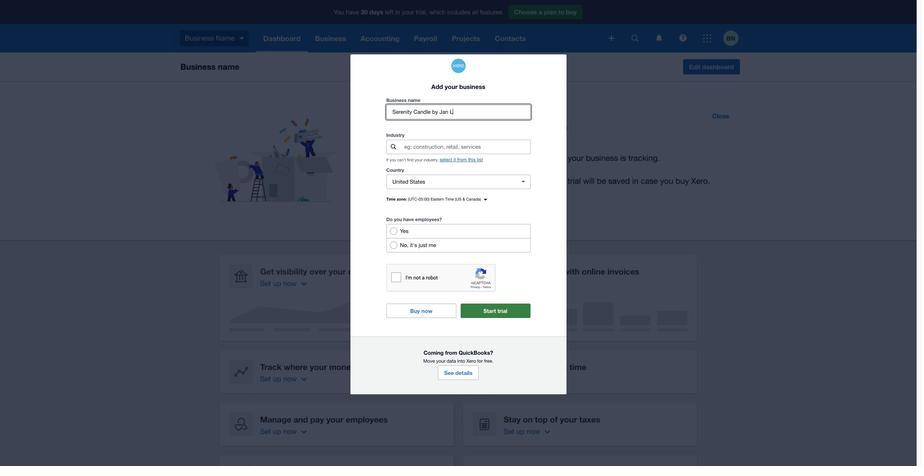 Task type: vqa. For each thing, say whether or not it's contained in the screenshot.
the Manage menu toggle image
no



Task type: locate. For each thing, give the bounding box(es) containing it.
can't
[[397, 158, 406, 162]]

you right the do
[[394, 216, 402, 222]]

your inside "coming from quickbooks? move your data into xero for free."
[[436, 358, 446, 364]]

1 vertical spatial you
[[394, 216, 402, 222]]

no, it's just me
[[400, 242, 436, 248]]

you inside if you can't find your industry, select it from this list
[[390, 158, 396, 162]]

for
[[477, 358, 483, 364]]

time left zone:
[[386, 197, 396, 201]]

clear image
[[516, 175, 531, 189]]

0 horizontal spatial time
[[386, 197, 396, 201]]

move
[[423, 358, 435, 364]]

2 vertical spatial your
[[436, 358, 446, 364]]

1 vertical spatial your
[[415, 158, 423, 162]]

your left data
[[436, 358, 446, 364]]

start
[[484, 308, 496, 314]]

now
[[422, 308, 432, 314]]

start trial
[[484, 308, 508, 314]]

your
[[445, 83, 458, 90], [415, 158, 423, 162], [436, 358, 446, 364]]

you right if
[[390, 158, 396, 162]]

1 vertical spatial from
[[445, 349, 457, 356]]

industry,
[[424, 158, 439, 162]]

business
[[459, 83, 485, 90]]

add
[[431, 83, 443, 90]]

see
[[444, 370, 454, 376]]

you
[[390, 158, 396, 162], [394, 216, 402, 222]]

0 vertical spatial you
[[390, 158, 396, 162]]

time
[[386, 197, 396, 201], [445, 197, 454, 201]]

search icon image
[[391, 144, 396, 150]]

coming from quickbooks? move your data into xero for free.
[[423, 349, 493, 364]]

buy now button
[[386, 304, 456, 318]]

add your business
[[431, 83, 485, 90]]

time left (us
[[445, 197, 454, 201]]

business name
[[386, 97, 420, 103]]

select it from this list button
[[440, 157, 483, 162]]

from up data
[[445, 349, 457, 356]]

see details button
[[438, 366, 479, 380]]

0 vertical spatial from
[[457, 157, 467, 162]]

do you have employees? group
[[386, 224, 531, 253]]

do you have employees?
[[386, 216, 442, 222]]

your inside if you can't find your industry, select it from this list
[[415, 158, 423, 162]]

employees?
[[415, 216, 442, 222]]

your right find
[[415, 158, 423, 162]]

05:00)
[[419, 197, 430, 201]]

Country field
[[387, 175, 513, 189]]

1 horizontal spatial time
[[445, 197, 454, 201]]

eastern
[[431, 197, 444, 201]]

your right add
[[445, 83, 458, 90]]

from
[[457, 157, 467, 162], [445, 349, 457, 356]]

0 vertical spatial your
[[445, 83, 458, 90]]

it
[[454, 157, 456, 162]]

from right 'it' at the top left of the page
[[457, 157, 467, 162]]



Task type: describe. For each thing, give the bounding box(es) containing it.
business
[[386, 97, 407, 103]]

quickbooks?
[[459, 349, 493, 356]]

start trial button
[[461, 304, 531, 318]]

(us
[[455, 197, 462, 201]]

yes
[[400, 228, 409, 234]]

do
[[386, 216, 393, 222]]

data
[[447, 358, 456, 364]]

from inside "coming from quickbooks? move your data into xero for free."
[[445, 349, 457, 356]]

this
[[468, 157, 476, 162]]

coming
[[424, 349, 444, 356]]

xero
[[467, 358, 476, 364]]

Industry field
[[404, 140, 530, 154]]

time zone: (utc-05:00) eastern time (us & canada)
[[386, 197, 481, 201]]

it's
[[410, 242, 417, 248]]

have
[[403, 216, 414, 222]]

buy
[[410, 308, 420, 314]]

details
[[456, 370, 473, 376]]

trial
[[498, 308, 508, 314]]

your for can't
[[415, 158, 423, 162]]

name
[[408, 97, 420, 103]]

time inside time zone: (utc-05:00) eastern time (us & canada)
[[445, 197, 454, 201]]

select
[[440, 157, 452, 162]]

Business name field
[[387, 105, 530, 119]]

zone:
[[397, 197, 407, 201]]

just
[[419, 242, 427, 248]]

into
[[457, 358, 465, 364]]

you for can't
[[390, 158, 396, 162]]

if you can't find your industry, select it from this list
[[386, 157, 483, 162]]

you for have
[[394, 216, 402, 222]]

industry
[[386, 132, 405, 138]]

your for quickbooks?
[[436, 358, 446, 364]]

country
[[386, 167, 404, 173]]

see details
[[444, 370, 473, 376]]

&
[[463, 197, 465, 201]]

xero image
[[451, 59, 466, 73]]

me
[[429, 242, 436, 248]]

buy now
[[410, 308, 432, 314]]

no,
[[400, 242, 409, 248]]

find
[[407, 158, 414, 162]]

canada)
[[466, 197, 481, 201]]

(utc-
[[408, 197, 419, 201]]

free.
[[484, 358, 493, 364]]

if
[[386, 158, 389, 162]]

list
[[477, 157, 483, 162]]



